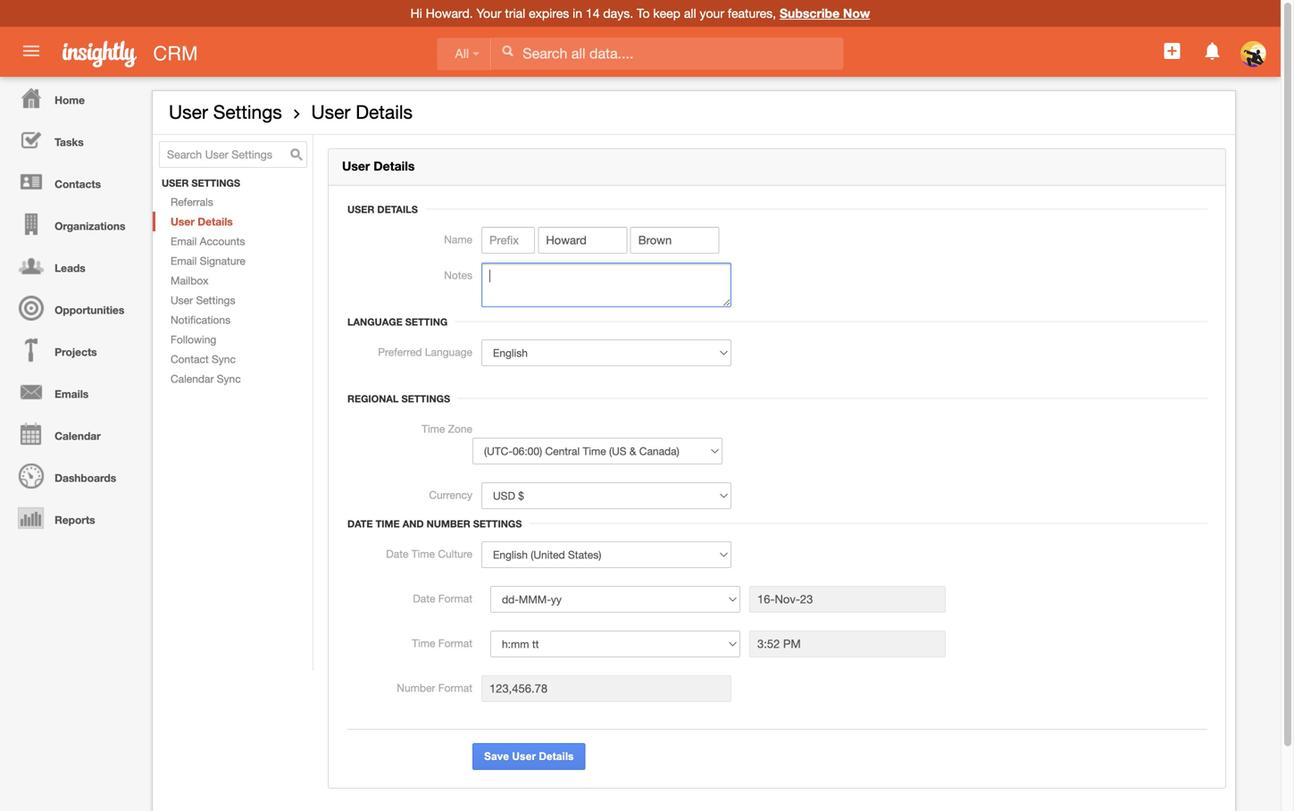 Task type: describe. For each thing, give the bounding box(es) containing it.
details inside button
[[539, 750, 574, 763]]

0 horizontal spatial language
[[347, 316, 403, 328]]

0 vertical spatial number
[[427, 518, 471, 530]]

and
[[403, 518, 424, 530]]

settings
[[192, 177, 240, 189]]

contacts
[[55, 178, 101, 190]]

contact sync link
[[153, 349, 313, 369]]

date for date format
[[413, 592, 435, 605]]

dashboards
[[55, 472, 116, 484]]

navigation containing home
[[0, 77, 143, 539]]

details inside user settings referrals user details email accounts email signature mailbox user settings notifications following contact sync calendar sync
[[198, 215, 233, 228]]

your
[[477, 6, 502, 21]]

notifications link
[[153, 310, 313, 330]]

tasks link
[[4, 119, 143, 161]]

0 vertical spatial user settings link
[[169, 101, 282, 123]]

settings up search user settings text field
[[213, 101, 282, 123]]

following link
[[153, 330, 313, 349]]

regional settings
[[347, 393, 450, 405]]

date time and number settings
[[347, 518, 522, 530]]

all
[[455, 47, 469, 61]]

Prefix text field
[[481, 227, 535, 254]]

emails
[[55, 388, 89, 400]]

contact
[[171, 353, 209, 365]]

crm
[[153, 42, 198, 65]]

settings right and
[[473, 518, 522, 530]]

notifications
[[171, 314, 231, 326]]

number format
[[397, 682, 473, 694]]

projects link
[[4, 329, 143, 371]]

projects
[[55, 346, 97, 358]]

subscribe
[[780, 6, 840, 21]]

expires
[[529, 6, 569, 21]]

settings inside user settings referrals user details email accounts email signature mailbox user settings notifications following contact sync calendar sync
[[196, 294, 235, 306]]

user settings referrals user details email accounts email signature mailbox user settings notifications following contact sync calendar sync
[[162, 177, 245, 385]]

1 vertical spatial user settings link
[[153, 290, 313, 310]]

date for date time culture
[[386, 548, 409, 560]]

1 vertical spatial language
[[425, 346, 473, 358]]

regional
[[347, 393, 399, 405]]

leads
[[55, 262, 86, 274]]

opportunities link
[[4, 287, 143, 329]]

signature
[[200, 255, 245, 267]]

save user details
[[484, 750, 574, 763]]

format for date format
[[438, 592, 473, 605]]

currency
[[429, 489, 473, 501]]

hi
[[411, 6, 422, 21]]

14
[[586, 6, 600, 21]]

user inside "save user details" button
[[512, 750, 536, 763]]

user details for name
[[347, 204, 418, 215]]

user
[[162, 177, 189, 189]]

all
[[684, 6, 696, 21]]

trial
[[505, 6, 525, 21]]

zone
[[448, 423, 473, 435]]

to
[[637, 6, 650, 21]]

all link
[[437, 38, 491, 70]]

leads link
[[4, 245, 143, 287]]

notes
[[444, 269, 473, 281]]

format for number format
[[438, 682, 473, 694]]

now
[[843, 6, 870, 21]]

user settings
[[169, 101, 282, 123]]

notifications image
[[1202, 40, 1224, 62]]

time up number format
[[412, 637, 435, 650]]

home
[[55, 94, 85, 106]]

user details for user details
[[342, 159, 415, 173]]

time left and
[[376, 518, 400, 530]]

accounts
[[200, 235, 245, 248]]



Task type: vqa. For each thing, say whether or not it's contained in the screenshot.
the topmost Sync
yes



Task type: locate. For each thing, give the bounding box(es) containing it.
white image
[[501, 45, 514, 57]]

date for date time and number settings
[[347, 518, 373, 530]]

tasks
[[55, 136, 84, 148]]

your
[[700, 6, 724, 21]]

calendar inside user settings referrals user details email accounts email signature mailbox user settings notifications following contact sync calendar sync
[[171, 373, 214, 385]]

user
[[169, 101, 208, 123], [311, 101, 351, 123], [342, 159, 370, 173], [347, 204, 375, 215], [171, 215, 195, 228], [171, 294, 193, 306], [512, 750, 536, 763]]

howard.
[[426, 6, 473, 21]]

settings
[[213, 101, 282, 123], [196, 294, 235, 306], [402, 393, 450, 405], [473, 518, 522, 530]]

number down time format at the left of page
[[397, 682, 435, 694]]

settings up notifications
[[196, 294, 235, 306]]

2 vertical spatial format
[[438, 682, 473, 694]]

email left accounts
[[171, 235, 197, 248]]

user settings link up notifications
[[153, 290, 313, 310]]

date time culture
[[386, 548, 473, 560]]

mailbox link
[[153, 271, 313, 290]]

following
[[171, 333, 216, 346]]

calendar link
[[4, 413, 143, 455]]

1 email from the top
[[171, 235, 197, 248]]

sync up calendar sync link
[[212, 353, 236, 365]]

2 vertical spatial date
[[413, 592, 435, 605]]

1 vertical spatial calendar
[[55, 430, 101, 442]]

user settings link up search user settings text field
[[169, 101, 282, 123]]

language setting
[[347, 316, 448, 328]]

Search all data.... text field
[[492, 37, 844, 70]]

number
[[427, 518, 471, 530], [397, 682, 435, 694]]

1 vertical spatial user details
[[342, 159, 415, 173]]

navigation
[[0, 77, 143, 539]]

mailbox
[[171, 274, 209, 287]]

organizations link
[[4, 203, 143, 245]]

details
[[356, 101, 413, 123], [374, 159, 415, 173], [377, 204, 418, 215], [198, 215, 233, 228], [539, 750, 574, 763]]

calendar down contact
[[171, 373, 214, 385]]

None text field
[[481, 263, 732, 307], [749, 586, 946, 613], [481, 263, 732, 307], [749, 586, 946, 613]]

features,
[[728, 6, 776, 21]]

0 vertical spatial language
[[347, 316, 403, 328]]

referrals
[[171, 196, 213, 208]]

First Name text field
[[538, 227, 627, 254]]

0 vertical spatial calendar
[[171, 373, 214, 385]]

number down currency
[[427, 518, 471, 530]]

0 vertical spatial format
[[438, 592, 473, 605]]

Search User Settings text field
[[159, 141, 307, 168]]

1 horizontal spatial calendar
[[171, 373, 214, 385]]

0 horizontal spatial date
[[347, 518, 373, 530]]

1 vertical spatial format
[[438, 637, 473, 650]]

date format
[[413, 592, 473, 605]]

Last Name text field
[[630, 227, 720, 254]]

email signature link
[[153, 251, 313, 271]]

reports link
[[4, 497, 143, 539]]

2 format from the top
[[438, 637, 473, 650]]

calendar sync link
[[153, 369, 313, 389]]

email
[[171, 235, 197, 248], [171, 255, 197, 267]]

calendar inside navigation
[[55, 430, 101, 442]]

calendar up dashboards "link"
[[55, 430, 101, 442]]

2 horizontal spatial date
[[413, 592, 435, 605]]

1 vertical spatial user details link
[[153, 212, 313, 231]]

save
[[484, 750, 509, 763]]

save user details button
[[473, 743, 586, 770]]

days.
[[603, 6, 633, 21]]

time format
[[412, 637, 473, 650]]

name
[[444, 233, 473, 246]]

user settings link
[[169, 101, 282, 123], [153, 290, 313, 310]]

date down and
[[386, 548, 409, 560]]

email accounts link
[[153, 231, 313, 251]]

date
[[347, 518, 373, 530], [386, 548, 409, 560], [413, 592, 435, 605]]

1 vertical spatial number
[[397, 682, 435, 694]]

keep
[[653, 6, 681, 21]]

language
[[347, 316, 403, 328], [425, 346, 473, 358]]

calendar
[[171, 373, 214, 385], [55, 430, 101, 442]]

1 vertical spatial date
[[386, 548, 409, 560]]

email up mailbox
[[171, 255, 197, 267]]

sync
[[212, 353, 236, 365], [217, 373, 241, 385]]

setting
[[405, 316, 448, 328]]

format down culture
[[438, 592, 473, 605]]

settings up time zone
[[402, 393, 450, 405]]

opportunities
[[55, 304, 124, 316]]

date down date time culture
[[413, 592, 435, 605]]

preferred language
[[378, 346, 473, 358]]

None text field
[[749, 631, 946, 658], [481, 675, 732, 702], [749, 631, 946, 658], [481, 675, 732, 702]]

contacts link
[[4, 161, 143, 203]]

time left zone at the left bottom
[[422, 423, 445, 435]]

0 vertical spatial email
[[171, 235, 197, 248]]

dashboards link
[[4, 455, 143, 497]]

2 email from the top
[[171, 255, 197, 267]]

format down time format at the left of page
[[438, 682, 473, 694]]

preferred
[[378, 346, 422, 358]]

1 vertical spatial sync
[[217, 373, 241, 385]]

hi howard. your trial expires in 14 days. to keep all your features, subscribe now
[[411, 6, 870, 21]]

1 format from the top
[[438, 592, 473, 605]]

time down and
[[412, 548, 435, 560]]

1 horizontal spatial language
[[425, 346, 473, 358]]

0 vertical spatial sync
[[212, 353, 236, 365]]

referrals link
[[153, 192, 313, 212]]

reports
[[55, 514, 95, 526]]

sync down contact sync "link"
[[217, 373, 241, 385]]

language down "setting"
[[425, 346, 473, 358]]

emails link
[[4, 371, 143, 413]]

user details link
[[311, 101, 413, 123], [153, 212, 313, 231]]

format
[[438, 592, 473, 605], [438, 637, 473, 650], [438, 682, 473, 694]]

0 vertical spatial date
[[347, 518, 373, 530]]

in
[[573, 6, 582, 21]]

date left and
[[347, 518, 373, 530]]

user details
[[311, 101, 413, 123], [342, 159, 415, 173], [347, 204, 418, 215]]

0 vertical spatial user details
[[311, 101, 413, 123]]

time
[[422, 423, 445, 435], [376, 518, 400, 530], [412, 548, 435, 560], [412, 637, 435, 650]]

time zone
[[422, 423, 473, 435]]

0 horizontal spatial calendar
[[55, 430, 101, 442]]

1 vertical spatial email
[[171, 255, 197, 267]]

subscribe now link
[[780, 6, 870, 21]]

3 format from the top
[[438, 682, 473, 694]]

format down date format on the bottom left of the page
[[438, 637, 473, 650]]

language up preferred
[[347, 316, 403, 328]]

culture
[[438, 548, 473, 560]]

format for time format
[[438, 637, 473, 650]]

home link
[[4, 77, 143, 119]]

2 vertical spatial user details
[[347, 204, 418, 215]]

1 horizontal spatial date
[[386, 548, 409, 560]]

0 vertical spatial user details link
[[311, 101, 413, 123]]

organizations
[[55, 220, 126, 232]]



